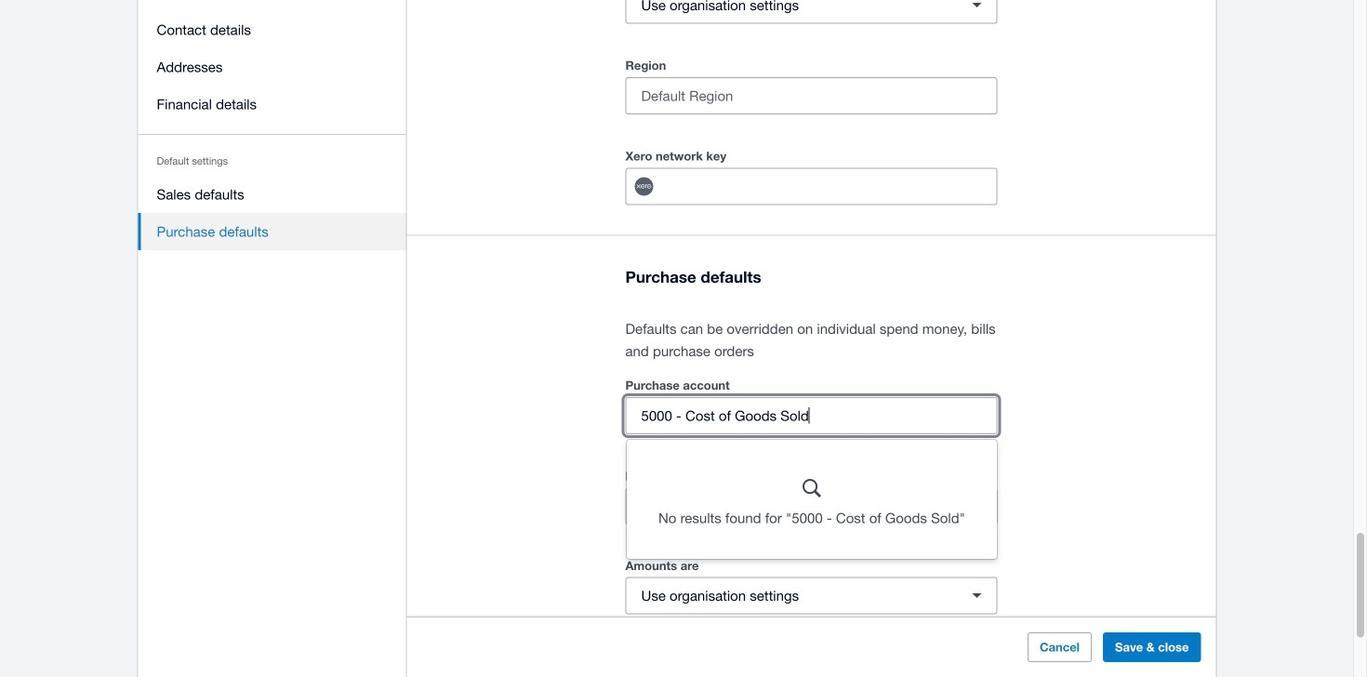Task type: vqa. For each thing, say whether or not it's contained in the screenshot.
- associated with 2170
no



Task type: describe. For each thing, give the bounding box(es) containing it.
Select purchase account field
[[626, 398, 997, 434]]



Task type: locate. For each thing, give the bounding box(es) containing it.
None number field
[[626, 489, 718, 524]]

Default Region field
[[626, 78, 997, 113]]

group
[[627, 440, 997, 559], [626, 488, 998, 525]]

None field
[[670, 169, 997, 204]]

menu
[[138, 0, 407, 261]]



